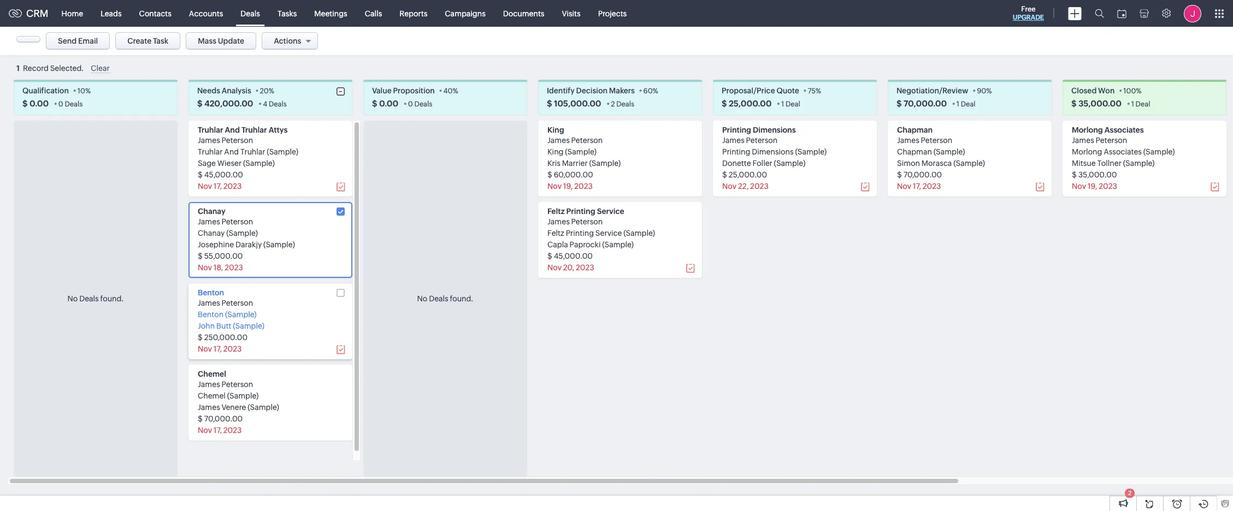 Task type: vqa. For each thing, say whether or not it's contained in the screenshot.
Service to the bottom
yes



Task type: locate. For each thing, give the bounding box(es) containing it.
0 vertical spatial benton
[[198, 289, 224, 297]]

1 % from the left
[[85, 87, 91, 95]]

1 vertical spatial 70,000.00
[[903, 171, 942, 179]]

$ 0.00 for value proposition
[[372, 99, 398, 108]]

19, down 60,000.00
[[563, 182, 573, 191]]

deals
[[241, 9, 260, 18], [65, 100, 83, 108], [269, 100, 287, 108], [414, 100, 432, 108], [616, 100, 634, 108], [79, 295, 99, 303], [429, 295, 448, 303]]

peterson inside truhlar and truhlar attys james peterson truhlar and truhlar (sample) sage wieser (sample) $ 45,000.00 nov 17, 2023
[[222, 136, 253, 145]]

35,000.00 down the won
[[1078, 99, 1122, 108]]

chapman link
[[897, 126, 933, 135]]

0 horizontal spatial 0
[[58, 100, 63, 108]]

value proposition
[[372, 86, 435, 95]]

0 vertical spatial 25,000.00
[[729, 99, 772, 108]]

1 25,000.00 from the top
[[729, 99, 772, 108]]

35,000.00 down tollner
[[1078, 171, 1117, 179]]

free
[[1021, 5, 1036, 13]]

printing down $ 25,000.00
[[722, 126, 751, 135]]

search element
[[1088, 0, 1111, 27]]

1 horizontal spatial $ 0.00
[[372, 99, 398, 108]]

james
[[198, 136, 220, 145], [547, 136, 570, 145], [722, 136, 745, 145], [897, 136, 919, 145], [1072, 136, 1094, 145], [198, 218, 220, 226], [547, 218, 570, 226], [198, 299, 220, 308], [198, 380, 220, 389], [198, 403, 220, 412]]

dimensions
[[753, 126, 796, 135], [752, 148, 794, 156]]

1 vertical spatial benton
[[198, 310, 224, 319]]

2023 inside the chapman james peterson chapman (sample) simon morasca (sample) $ 70,000.00 nov 17, 2023
[[923, 182, 941, 191]]

17, down venere
[[213, 426, 222, 435]]

2 horizontal spatial deal
[[1136, 100, 1150, 108]]

70,000.00 inside the chapman james peterson chapman (sample) simon morasca (sample) $ 70,000.00 nov 17, 2023
[[903, 171, 942, 179]]

peterson up chemel (sample) link
[[222, 380, 253, 389]]

% for value proposition
[[453, 87, 458, 95]]

nov down 60,000.00
[[547, 182, 562, 191]]

$
[[22, 99, 28, 108], [197, 99, 202, 108], [372, 99, 377, 108], [547, 99, 552, 108], [722, 99, 727, 108], [897, 99, 902, 108], [1071, 99, 1077, 108], [198, 171, 203, 179], [547, 171, 552, 179], [722, 171, 727, 179], [897, 171, 902, 179], [1072, 171, 1077, 179], [198, 252, 203, 261], [547, 252, 552, 261], [198, 333, 203, 342], [198, 415, 203, 424]]

1 0.00 from the left
[[29, 99, 49, 108]]

no for qualification
[[68, 295, 78, 303]]

quote
[[777, 86, 799, 95]]

2 actions from the left
[[1172, 37, 1199, 45]]

1 horizontal spatial 0 deals
[[408, 100, 432, 108]]

(sample) right morasca
[[953, 159, 985, 168]]

capla
[[547, 241, 568, 249]]

james inside king james peterson king (sample) kris marrier (sample) $ 60,000.00 nov 19, 2023
[[547, 136, 570, 145]]

0 vertical spatial 2
[[611, 100, 615, 108]]

35,000.00
[[1078, 99, 1122, 108], [1078, 171, 1117, 179]]

45,000.00
[[204, 171, 243, 179], [554, 252, 593, 261]]

dimensions up the donette foller (sample) link
[[752, 148, 794, 156]]

70,000.00 down venere
[[204, 415, 243, 424]]

2 0 deals from the left
[[408, 100, 432, 108]]

1 horizontal spatial 45,000.00
[[554, 252, 593, 261]]

1 benton from the top
[[198, 289, 224, 297]]

james up mitsue
[[1072, 136, 1094, 145]]

record
[[23, 64, 49, 73]]

0 down qualification
[[58, 100, 63, 108]]

0 horizontal spatial deal
[[786, 100, 800, 108]]

2 1 deal from the left
[[957, 100, 976, 108]]

1 deal down negotiation/review
[[957, 100, 976, 108]]

2023 inside benton james peterson benton (sample) john butt (sample) $ 250,000.00 nov 17, 2023
[[223, 345, 242, 354]]

peterson up chapman (sample) link in the top right of the page
[[921, 136, 952, 145]]

0 horizontal spatial actions
[[274, 37, 301, 45]]

peterson inside morlong associates james peterson morlong associates (sample) mitsue tollner (sample) $ 35,000.00 nov 19, 2023
[[1096, 136, 1127, 145]]

% for proposal/price quote
[[816, 87, 821, 95]]

1 vertical spatial 35,000.00
[[1078, 171, 1117, 179]]

17,
[[213, 182, 222, 191], [913, 182, 921, 191], [213, 345, 222, 354], [213, 426, 222, 435]]

3 deal from the left
[[1136, 100, 1150, 108]]

accounts
[[189, 9, 223, 18]]

(sample) up kris marrier (sample) link
[[565, 148, 597, 156]]

donette foller (sample) link
[[722, 159, 805, 168]]

2 deal from the left
[[961, 100, 976, 108]]

(sample) down morlong associates (sample) 'link'
[[1123, 159, 1155, 168]]

john butt (sample) link
[[198, 322, 264, 331]]

free upgrade
[[1013, 5, 1044, 21]]

1 horizontal spatial 0
[[408, 100, 413, 108]]

nov inside truhlar and truhlar attys james peterson truhlar and truhlar (sample) sage wieser (sample) $ 45,000.00 nov 17, 2023
[[198, 182, 212, 191]]

$ down closed
[[1071, 99, 1077, 108]]

benton james peterson benton (sample) john butt (sample) $ 250,000.00 nov 17, 2023
[[198, 289, 264, 354]]

truhlar up sage wieser (sample) link
[[240, 148, 265, 156]]

chanay link
[[198, 207, 225, 216]]

45,000.00 inside truhlar and truhlar attys james peterson truhlar and truhlar (sample) sage wieser (sample) $ 45,000.00 nov 17, 2023
[[204, 171, 243, 179]]

2 horizontal spatial 1 deal
[[1131, 100, 1150, 108]]

0 horizontal spatial 1 deal
[[781, 100, 800, 108]]

benton down 18,
[[198, 289, 224, 297]]

service up capla paprocki (sample) link
[[595, 229, 622, 238]]

1 vertical spatial feltz
[[547, 229, 564, 238]]

2 feltz from the top
[[547, 229, 564, 238]]

deal down quote in the top right of the page
[[786, 100, 800, 108]]

peterson inside feltz printing service james peterson feltz printing service (sample) capla paprocki (sample) $ 45,000.00 nov 20, 2023
[[571, 218, 603, 226]]

king (sample) link
[[547, 148, 597, 156]]

printing up paprocki on the top left of the page
[[566, 229, 594, 238]]

1 no deals found. from the left
[[68, 295, 124, 303]]

1 horizontal spatial 19,
[[1088, 182, 1097, 191]]

0 horizontal spatial 0.00
[[29, 99, 49, 108]]

2023 inside chanay james peterson chanay (sample) josephine darakjy (sample) $ 55,000.00 nov 18, 2023
[[225, 263, 243, 272]]

1 horizontal spatial no deals found.
[[417, 295, 473, 303]]

2023 inside feltz printing service james peterson feltz printing service (sample) capla paprocki (sample) $ 45,000.00 nov 20, 2023
[[576, 263, 594, 272]]

identify decision makers
[[547, 86, 635, 95]]

0 down proposition
[[408, 100, 413, 108]]

0 vertical spatial feltz
[[547, 207, 565, 216]]

% for identify decision makers
[[653, 87, 658, 95]]

deal
[[786, 100, 800, 108], [961, 100, 976, 108], [1136, 100, 1150, 108]]

1 vertical spatial king
[[547, 148, 564, 156]]

1 vertical spatial chemel
[[198, 392, 226, 401]]

1 19, from the left
[[563, 182, 573, 191]]

john
[[198, 322, 215, 331]]

1 vertical spatial associates
[[1104, 148, 1142, 156]]

75 %
[[808, 87, 821, 95]]

1 vertical spatial chanay
[[198, 229, 225, 238]]

4 % from the left
[[653, 87, 658, 95]]

6 % from the left
[[986, 87, 992, 95]]

leads link
[[92, 0, 130, 26]]

$ 0.00 down value
[[372, 99, 398, 108]]

0 vertical spatial 70,000.00
[[904, 99, 947, 108]]

create menu image
[[1068, 7, 1082, 20]]

0.00 down value
[[379, 99, 398, 108]]

$ inside feltz printing service james peterson feltz printing service (sample) capla paprocki (sample) $ 45,000.00 nov 20, 2023
[[547, 252, 552, 261]]

3 % from the left
[[453, 87, 458, 95]]

$ inside chemel james peterson chemel (sample) james venere (sample) $ 70,000.00 nov 17, 2023
[[198, 415, 203, 424]]

james inside benton james peterson benton (sample) john butt (sample) $ 250,000.00 nov 17, 2023
[[198, 299, 220, 308]]

2023 inside truhlar and truhlar attys james peterson truhlar and truhlar (sample) sage wieser (sample) $ 45,000.00 nov 17, 2023
[[223, 182, 242, 191]]

2 35,000.00 from the top
[[1078, 171, 1117, 179]]

70,000.00
[[904, 99, 947, 108], [903, 171, 942, 179], [204, 415, 243, 424]]

1 vertical spatial 45,000.00
[[554, 252, 593, 261]]

0 horizontal spatial no deals found.
[[68, 295, 124, 303]]

deal for $ 35,000.00
[[1136, 100, 1150, 108]]

peterson inside chemel james peterson chemel (sample) james venere (sample) $ 70,000.00 nov 17, 2023
[[222, 380, 253, 389]]

negotiation/review
[[897, 86, 968, 95]]

3 1 deal from the left
[[1131, 100, 1150, 108]]

morlong down $ 35,000.00
[[1072, 126, 1103, 135]]

morlong up mitsue
[[1072, 148, 1102, 156]]

0 horizontal spatial 45,000.00
[[204, 171, 243, 179]]

1 chanay from the top
[[198, 207, 225, 216]]

1 0 from the left
[[58, 100, 63, 108]]

17, down simon
[[913, 182, 921, 191]]

0 vertical spatial morlong
[[1072, 126, 1103, 135]]

deal for $ 25,000.00
[[786, 100, 800, 108]]

1 for $ 70,000.00
[[957, 100, 959, 108]]

0 vertical spatial chanay
[[198, 207, 225, 216]]

actions
[[274, 37, 301, 45], [1172, 37, 1199, 45]]

1 deal from the left
[[786, 100, 800, 108]]

james inside chanay james peterson chanay (sample) josephine darakjy (sample) $ 55,000.00 nov 18, 2023
[[198, 218, 220, 226]]

peterson down feltz printing service link
[[571, 218, 603, 226]]

$ 0.00
[[22, 99, 49, 108], [372, 99, 398, 108]]

chanay up 'josephine'
[[198, 229, 225, 238]]

$ down simon
[[897, 171, 902, 179]]

2023
[[223, 182, 242, 191], [574, 182, 593, 191], [750, 182, 769, 191], [923, 182, 941, 191], [1099, 182, 1117, 191], [225, 263, 243, 272], [576, 263, 594, 272], [223, 345, 242, 354], [223, 426, 242, 435]]

chanay james peterson chanay (sample) josephine darakjy (sample) $ 55,000.00 nov 18, 2023
[[198, 207, 295, 272]]

$ 105,000.00
[[547, 99, 601, 108]]

peterson down printing dimensions "link"
[[746, 136, 778, 145]]

peterson down truhlar and truhlar attys link
[[222, 136, 253, 145]]

meetings
[[314, 9, 347, 18]]

2 found. from the left
[[450, 295, 473, 303]]

0 vertical spatial chemel
[[198, 370, 226, 379]]

0 horizontal spatial found.
[[100, 295, 124, 303]]

$ inside printing dimensions james peterson printing dimensions (sample) donette foller (sample) $ 25,000.00 nov 22, 2023
[[722, 171, 727, 179]]

22,
[[738, 182, 749, 191]]

2023 inside printing dimensions james peterson printing dimensions (sample) donette foller (sample) $ 25,000.00 nov 22, 2023
[[750, 182, 769, 191]]

17, inside the chapman james peterson chapman (sample) simon morasca (sample) $ 70,000.00 nov 17, 2023
[[913, 182, 921, 191]]

profile element
[[1177, 0, 1208, 26]]

james inside the chapman james peterson chapman (sample) simon morasca (sample) $ 70,000.00 nov 17, 2023
[[897, 136, 919, 145]]

no deals found.
[[68, 295, 124, 303], [417, 295, 473, 303]]

crm
[[26, 8, 48, 19]]

deal down negotiation/review
[[961, 100, 976, 108]]

70,000.00 for chemel james peterson chemel (sample) james venere (sample) $ 70,000.00 nov 17, 2023
[[204, 415, 243, 424]]

(sample) up josephine darakjy (sample) link
[[226, 229, 258, 238]]

105,000.00
[[554, 99, 601, 108]]

0 horizontal spatial 0 deals
[[58, 100, 83, 108]]

0 vertical spatial service
[[597, 207, 624, 216]]

1 horizontal spatial deal
[[961, 100, 976, 108]]

1 deal for 70,000.00
[[957, 100, 976, 108]]

0 vertical spatial associates
[[1105, 126, 1144, 135]]

proposal/price
[[722, 86, 775, 95]]

1 vertical spatial 2
[[1128, 490, 1131, 497]]

0 vertical spatial chapman
[[897, 126, 933, 135]]

0 horizontal spatial 19,
[[563, 182, 573, 191]]

0.00 for qualification
[[29, 99, 49, 108]]

nov down mitsue
[[1072, 182, 1086, 191]]

and down 420,000.00
[[225, 126, 240, 135]]

proposition
[[393, 86, 435, 95]]

2 no deals found. from the left
[[417, 295, 473, 303]]

$ down sage
[[198, 171, 203, 179]]

2023 down venere
[[223, 426, 242, 435]]

17, for benton james peterson benton (sample) john butt (sample) $ 250,000.00 nov 17, 2023
[[213, 345, 222, 354]]

0 deals down proposition
[[408, 100, 432, 108]]

2 chemel from the top
[[198, 392, 226, 401]]

morlong
[[1072, 126, 1103, 135], [1072, 148, 1102, 156]]

4
[[263, 100, 267, 108]]

17, inside benton james peterson benton (sample) john butt (sample) $ 250,000.00 nov 17, 2023
[[213, 345, 222, 354]]

(sample)
[[267, 148, 298, 156], [565, 148, 597, 156], [795, 148, 827, 156], [934, 148, 965, 156], [1143, 148, 1175, 156], [243, 159, 275, 168], [589, 159, 621, 168], [774, 159, 805, 168], [953, 159, 985, 168], [1123, 159, 1155, 168], [226, 229, 258, 238], [623, 229, 655, 238], [263, 241, 295, 249], [602, 241, 634, 249], [225, 310, 257, 319], [233, 322, 264, 331], [227, 392, 259, 401], [248, 403, 279, 412]]

0 vertical spatial king
[[547, 126, 564, 135]]

2 chanay from the top
[[198, 229, 225, 238]]

$ 0.00 down qualification
[[22, 99, 49, 108]]

2 19, from the left
[[1088, 182, 1097, 191]]

$ down capla
[[547, 252, 552, 261]]

2 $ 0.00 from the left
[[372, 99, 398, 108]]

25,000.00 up 22,
[[729, 171, 767, 179]]

$ down 'josephine'
[[198, 252, 203, 261]]

closed won
[[1071, 86, 1115, 95]]

wieser
[[217, 159, 242, 168]]

1 vertical spatial chapman
[[897, 148, 932, 156]]

$ 0.00 for qualification
[[22, 99, 49, 108]]

feltz
[[547, 207, 565, 216], [547, 229, 564, 238]]

(sample) up the donette foller (sample) link
[[795, 148, 827, 156]]

printing
[[722, 126, 751, 135], [722, 148, 750, 156], [566, 207, 595, 216], [566, 229, 594, 238]]

donette
[[722, 159, 751, 168]]

7 % from the left
[[1136, 87, 1142, 95]]

2 no from the left
[[417, 295, 427, 303]]

1 $ 0.00 from the left
[[22, 99, 49, 108]]

1 deal down 100 %
[[1131, 100, 1150, 108]]

$ down kris
[[547, 171, 552, 179]]

0 horizontal spatial 2
[[611, 100, 615, 108]]

peterson
[[222, 136, 253, 145], [571, 136, 603, 145], [746, 136, 778, 145], [921, 136, 952, 145], [1096, 136, 1127, 145], [222, 218, 253, 226], [571, 218, 603, 226], [222, 299, 253, 308], [222, 380, 253, 389]]

75
[[808, 87, 816, 95]]

butt
[[216, 322, 231, 331]]

45,000.00 inside feltz printing service james peterson feltz printing service (sample) capla paprocki (sample) $ 45,000.00 nov 20, 2023
[[554, 252, 593, 261]]

peterson inside benton james peterson benton (sample) john butt (sample) $ 250,000.00 nov 17, 2023
[[222, 299, 253, 308]]

%
[[85, 87, 91, 95], [269, 87, 274, 95], [453, 87, 458, 95], [653, 87, 658, 95], [816, 87, 821, 95], [986, 87, 992, 95], [1136, 87, 1142, 95]]

peterson inside chanay james peterson chanay (sample) josephine darakjy (sample) $ 55,000.00 nov 18, 2023
[[222, 218, 253, 226]]

4 deals
[[263, 100, 287, 108]]

leads
[[101, 9, 122, 18]]

2 % from the left
[[269, 87, 274, 95]]

1 horizontal spatial no
[[417, 295, 427, 303]]

2023 down morasca
[[923, 182, 941, 191]]

0 horizontal spatial no
[[68, 295, 78, 303]]

45,000.00 down wieser
[[204, 171, 243, 179]]

nov inside morlong associates james peterson morlong associates (sample) mitsue tollner (sample) $ 35,000.00 nov 19, 2023
[[1072, 182, 1086, 191]]

2023 right 20, on the bottom left of page
[[576, 263, 594, 272]]

$ inside morlong associates james peterson morlong associates (sample) mitsue tollner (sample) $ 35,000.00 nov 19, 2023
[[1072, 171, 1077, 179]]

qualification
[[22, 86, 69, 95]]

2023 inside chemel james peterson chemel (sample) james venere (sample) $ 70,000.00 nov 17, 2023
[[223, 426, 242, 435]]

0 horizontal spatial $ 0.00
[[22, 99, 49, 108]]

1 1 deal from the left
[[781, 100, 800, 108]]

90
[[977, 87, 986, 95]]

1 vertical spatial 25,000.00
[[729, 171, 767, 179]]

0 vertical spatial and
[[225, 126, 240, 135]]

1 no from the left
[[68, 295, 78, 303]]

2 25,000.00 from the top
[[729, 171, 767, 179]]

chanay up chanay (sample) link
[[198, 207, 225, 216]]

peterson up chanay (sample) link
[[222, 218, 253, 226]]

5 % from the left
[[816, 87, 821, 95]]

1 horizontal spatial actions
[[1172, 37, 1199, 45]]

josephine
[[198, 241, 234, 249]]

chapman up simon
[[897, 148, 932, 156]]

$ down mitsue
[[1072, 171, 1077, 179]]

70,000.00 for chapman james peterson chapman (sample) simon morasca (sample) $ 70,000.00 nov 17, 2023
[[903, 171, 942, 179]]

nov down john
[[198, 345, 212, 354]]

70,000.00 inside chemel james peterson chemel (sample) james venere (sample) $ 70,000.00 nov 17, 2023
[[204, 415, 243, 424]]

0 vertical spatial 35,000.00
[[1078, 99, 1122, 108]]

venere
[[222, 403, 246, 412]]

0 vertical spatial 45,000.00
[[204, 171, 243, 179]]

chapman up chapman (sample) link in the top right of the page
[[897, 126, 933, 135]]

nov left 20, on the bottom left of page
[[547, 263, 562, 272]]

king up kris
[[547, 148, 564, 156]]

found.
[[100, 295, 124, 303], [450, 295, 473, 303]]

james down king link
[[547, 136, 570, 145]]

1 0 deals from the left
[[58, 100, 83, 108]]

nov left 18,
[[198, 263, 212, 272]]

actions down tasks 'link' at the left of the page
[[274, 37, 301, 45]]

deals link
[[232, 0, 269, 26]]

calendar image
[[1117, 9, 1127, 18]]

45,000.00 up 20, on the bottom left of page
[[554, 252, 593, 261]]

1 chemel from the top
[[198, 370, 226, 379]]

actions down profile icon
[[1172, 37, 1199, 45]]

$ inside the chapman james peterson chapman (sample) simon morasca (sample) $ 70,000.00 nov 17, 2023
[[897, 171, 902, 179]]

identify
[[547, 86, 575, 95]]

$ down chemel (sample) link
[[198, 415, 203, 424]]

truhlar up the "truhlar and truhlar (sample)" link
[[242, 126, 267, 135]]

2023 down 55,000.00 on the left of page
[[225, 263, 243, 272]]

nov down the james venere (sample) link
[[198, 426, 212, 435]]

17, inside chemel james peterson chemel (sample) james venere (sample) $ 70,000.00 nov 17, 2023
[[213, 426, 222, 435]]

25,000.00
[[729, 99, 772, 108], [729, 171, 767, 179]]

1 vertical spatial morlong
[[1072, 148, 1102, 156]]

nov inside printing dimensions james peterson printing dimensions (sample) donette foller (sample) $ 25,000.00 nov 22, 2023
[[722, 182, 736, 191]]

service
[[597, 207, 624, 216], [595, 229, 622, 238]]

nov inside king james peterson king (sample) kris marrier (sample) $ 60,000.00 nov 19, 2023
[[547, 182, 562, 191]]

1 horizontal spatial found.
[[450, 295, 473, 303]]

0 vertical spatial dimensions
[[753, 126, 796, 135]]

2 0 from the left
[[408, 100, 413, 108]]

no
[[68, 295, 78, 303], [417, 295, 427, 303]]

makers
[[609, 86, 635, 95]]

1 35,000.00 from the top
[[1078, 99, 1122, 108]]

1 horizontal spatial 1 deal
[[957, 100, 976, 108]]

foller
[[753, 159, 772, 168]]

(sample) right venere
[[248, 403, 279, 412]]

1 record selected.
[[16, 64, 84, 73]]

meetings link
[[306, 0, 356, 26]]

17, down 250,000.00
[[213, 345, 222, 354]]

2023 right 22,
[[750, 182, 769, 191]]

1 horizontal spatial 0.00
[[379, 99, 398, 108]]

peterson up benton (sample) "link"
[[222, 299, 253, 308]]

2023 down 250,000.00
[[223, 345, 242, 354]]

1 chapman from the top
[[897, 126, 933, 135]]

1 found. from the left
[[100, 295, 124, 303]]

70,000.00 down negotiation/review
[[904, 99, 947, 108]]

nov inside chemel james peterson chemel (sample) james venere (sample) $ 70,000.00 nov 17, 2023
[[198, 426, 212, 435]]

associates up mitsue tollner (sample) link
[[1104, 148, 1142, 156]]

create menu element
[[1062, 0, 1088, 26]]

0.00 down qualification
[[29, 99, 49, 108]]

chemel
[[198, 370, 226, 379], [198, 392, 226, 401]]

1 horizontal spatial 2
[[1128, 490, 1131, 497]]

james up capla
[[547, 218, 570, 226]]

17, for chapman james peterson chapman (sample) simon morasca (sample) $ 70,000.00 nov 17, 2023
[[913, 182, 921, 191]]

service up feltz printing service (sample) link at the top of page
[[597, 207, 624, 216]]

$ down john
[[198, 333, 203, 342]]

king up king (sample) link
[[547, 126, 564, 135]]

1 down negotiation/review
[[957, 100, 959, 108]]

and up wieser
[[224, 148, 239, 156]]

james inside printing dimensions james peterson printing dimensions (sample) donette foller (sample) $ 25,000.00 nov 22, 2023
[[722, 136, 745, 145]]

chemel down chemel link
[[198, 392, 226, 401]]

2 vertical spatial 70,000.00
[[204, 415, 243, 424]]

2
[[611, 100, 615, 108], [1128, 490, 1131, 497]]

send
[[58, 37, 77, 45]]

reports link
[[391, 0, 436, 26]]

2 0.00 from the left
[[379, 99, 398, 108]]

associates
[[1105, 126, 1144, 135], [1104, 148, 1142, 156]]



Task type: describe. For each thing, give the bounding box(es) containing it.
james venere (sample) link
[[198, 403, 279, 412]]

no deals found. for qualification
[[68, 295, 124, 303]]

contacts
[[139, 9, 171, 18]]

(sample) down the "truhlar and truhlar (sample)" link
[[243, 159, 275, 168]]

printing up donette
[[722, 148, 750, 156]]

(sample) down feltz printing service (sample) link at the top of page
[[602, 241, 634, 249]]

17, inside truhlar and truhlar attys james peterson truhlar and truhlar (sample) sage wieser (sample) $ 45,000.00 nov 17, 2023
[[213, 182, 222, 191]]

james inside morlong associates james peterson morlong associates (sample) mitsue tollner (sample) $ 35,000.00 nov 19, 2023
[[1072, 136, 1094, 145]]

0 deals for value proposition
[[408, 100, 432, 108]]

% for closed won
[[1136, 87, 1142, 95]]

closed
[[1071, 86, 1097, 95]]

upgrade
[[1013, 14, 1044, 21]]

100
[[1123, 87, 1136, 95]]

campaigns link
[[436, 0, 494, 26]]

morlong associates james peterson morlong associates (sample) mitsue tollner (sample) $ 35,000.00 nov 19, 2023
[[1072, 126, 1175, 191]]

update
[[218, 37, 244, 45]]

visits
[[562, 9, 581, 18]]

home
[[62, 9, 83, 18]]

% for negotiation/review
[[986, 87, 992, 95]]

25,000.00 inside printing dimensions james peterson printing dimensions (sample) donette foller (sample) $ 25,000.00 nov 22, 2023
[[729, 171, 767, 179]]

18,
[[213, 263, 223, 272]]

$ inside truhlar and truhlar attys james peterson truhlar and truhlar (sample) sage wieser (sample) $ 45,000.00 nov 17, 2023
[[198, 171, 203, 179]]

nov inside benton james peterson benton (sample) john butt (sample) $ 250,000.00 nov 17, 2023
[[198, 345, 212, 354]]

$ 35,000.00
[[1071, 99, 1122, 108]]

10 %
[[77, 87, 91, 95]]

selected.
[[50, 64, 84, 73]]

found. for qualification
[[100, 295, 124, 303]]

1 king from the top
[[547, 126, 564, 135]]

sage wieser (sample) link
[[198, 159, 275, 168]]

james inside truhlar and truhlar attys james peterson truhlar and truhlar (sample) sage wieser (sample) $ 45,000.00 nov 17, 2023
[[198, 136, 220, 145]]

55,000.00
[[204, 252, 243, 261]]

josephine darakjy (sample) link
[[198, 241, 295, 249]]

1 morlong from the top
[[1072, 126, 1103, 135]]

$ inside benton james peterson benton (sample) john butt (sample) $ 250,000.00 nov 17, 2023
[[198, 333, 203, 342]]

60,000.00
[[554, 171, 593, 179]]

no for value proposition
[[417, 295, 427, 303]]

email
[[78, 37, 98, 45]]

analysis
[[222, 86, 251, 95]]

90 %
[[977, 87, 992, 95]]

$ down the needs
[[197, 99, 202, 108]]

printing up feltz printing service (sample) link at the top of page
[[566, 207, 595, 216]]

$ down proposal/price
[[722, 99, 727, 108]]

19, inside morlong associates james peterson morlong associates (sample) mitsue tollner (sample) $ 35,000.00 nov 19, 2023
[[1088, 182, 1097, 191]]

task
[[153, 37, 168, 45]]

2 benton from the top
[[198, 310, 224, 319]]

(sample) right the 'darakjy' on the left of page
[[263, 241, 295, 249]]

send email button
[[46, 32, 110, 50]]

morlong associates (sample) link
[[1072, 148, 1175, 156]]

$ down value
[[372, 99, 377, 108]]

deal for $ 70,000.00
[[961, 100, 976, 108]]

james inside feltz printing service james peterson feltz printing service (sample) capla paprocki (sample) $ 45,000.00 nov 20, 2023
[[547, 218, 570, 226]]

feltz printing service (sample) link
[[547, 229, 655, 238]]

1 vertical spatial and
[[224, 148, 239, 156]]

create
[[127, 37, 151, 45]]

1 for $ 25,000.00
[[781, 100, 784, 108]]

create task button
[[115, 32, 180, 50]]

james down chemel link
[[198, 380, 220, 389]]

nov inside feltz printing service james peterson feltz printing service (sample) capla paprocki (sample) $ 45,000.00 nov 20, 2023
[[547, 263, 562, 272]]

printing dimensions link
[[722, 126, 796, 135]]

benton (sample) link
[[198, 310, 257, 319]]

2 for 2
[[1128, 490, 1131, 497]]

documents link
[[494, 0, 553, 26]]

(sample) up john butt (sample) link
[[225, 310, 257, 319]]

1 left 'record'
[[16, 64, 20, 73]]

$ down qualification
[[22, 99, 28, 108]]

chemel james peterson chemel (sample) james venere (sample) $ 70,000.00 nov 17, 2023
[[198, 370, 279, 435]]

nov inside chanay james peterson chanay (sample) josephine darakjy (sample) $ 55,000.00 nov 18, 2023
[[198, 263, 212, 272]]

20 %
[[260, 87, 274, 95]]

chemel link
[[198, 370, 226, 379]]

(sample) up capla paprocki (sample) link
[[623, 229, 655, 238]]

$ 25,000.00
[[722, 99, 772, 108]]

(sample) down attys
[[267, 148, 298, 156]]

campaigns
[[445, 9, 486, 18]]

10
[[77, 87, 85, 95]]

35,000.00 inside morlong associates james peterson morlong associates (sample) mitsue tollner (sample) $ 35,000.00 nov 19, 2023
[[1078, 171, 1117, 179]]

$ down identify
[[547, 99, 552, 108]]

2 for 2 deals
[[611, 100, 615, 108]]

crm link
[[9, 8, 48, 19]]

tasks
[[277, 9, 297, 18]]

(sample) up the james venere (sample) link
[[227, 392, 259, 401]]

mass update
[[198, 37, 244, 45]]

1 deal for 35,000.00
[[1131, 100, 1150, 108]]

0.00 for value proposition
[[379, 99, 398, 108]]

nov inside the chapman james peterson chapman (sample) simon morasca (sample) $ 70,000.00 nov 17, 2023
[[897, 182, 911, 191]]

(sample) up mitsue tollner (sample) link
[[1143, 148, 1175, 156]]

visits link
[[553, 0, 589, 26]]

james down chemel (sample) link
[[198, 403, 220, 412]]

capla paprocki (sample) link
[[547, 241, 634, 249]]

home link
[[53, 0, 92, 26]]

benton link
[[198, 289, 224, 297]]

decision
[[576, 86, 608, 95]]

chanay (sample) link
[[198, 229, 258, 238]]

(sample) up simon morasca (sample) link
[[934, 148, 965, 156]]

60 %
[[643, 87, 658, 95]]

truhlar down $ 420,000.00
[[198, 126, 223, 135]]

tollner
[[1097, 159, 1122, 168]]

calls
[[365, 9, 382, 18]]

contacts link
[[130, 0, 180, 26]]

won
[[1098, 86, 1115, 95]]

1 vertical spatial dimensions
[[752, 148, 794, 156]]

$ up chapman link
[[897, 99, 902, 108]]

truhlar and truhlar attys james peterson truhlar and truhlar (sample) sage wieser (sample) $ 45,000.00 nov 17, 2023
[[198, 126, 298, 191]]

kris
[[547, 159, 561, 168]]

19, inside king james peterson king (sample) kris marrier (sample) $ 60,000.00 nov 19, 2023
[[563, 182, 573, 191]]

simon
[[897, 159, 920, 168]]

paprocki
[[570, 241, 601, 249]]

1 feltz from the top
[[547, 207, 565, 216]]

40
[[443, 87, 453, 95]]

projects link
[[589, 0, 636, 26]]

kris marrier (sample) link
[[547, 159, 621, 168]]

search image
[[1095, 9, 1104, 18]]

(sample) down printing dimensions (sample) link
[[774, 159, 805, 168]]

feltz printing service link
[[547, 207, 624, 216]]

truhlar up sage
[[198, 148, 223, 156]]

truhlar and truhlar (sample) link
[[198, 148, 298, 156]]

peterson inside king james peterson king (sample) kris marrier (sample) $ 60,000.00 nov 19, 2023
[[571, 136, 603, 145]]

17, for chemel james peterson chemel (sample) james venere (sample) $ 70,000.00 nov 17, 2023
[[213, 426, 222, 435]]

1 vertical spatial service
[[595, 229, 622, 238]]

% for qualification
[[85, 87, 91, 95]]

0 deals for qualification
[[58, 100, 83, 108]]

send email
[[58, 37, 98, 45]]

% for needs analysis
[[269, 87, 274, 95]]

profile image
[[1184, 5, 1201, 22]]

0 for value proposition
[[408, 100, 413, 108]]

1 actions from the left
[[274, 37, 301, 45]]

40 %
[[443, 87, 458, 95]]

accounts link
[[180, 0, 232, 26]]

2023 inside morlong associates james peterson morlong associates (sample) mitsue tollner (sample) $ 35,000.00 nov 19, 2023
[[1099, 182, 1117, 191]]

found. for value proposition
[[450, 295, 473, 303]]

1 for $ 35,000.00
[[1131, 100, 1134, 108]]

needs
[[197, 86, 220, 95]]

chapman james peterson chapman (sample) simon morasca (sample) $ 70,000.00 nov 17, 2023
[[897, 126, 985, 191]]

2 deals
[[611, 100, 634, 108]]

peterson inside the chapman james peterson chapman (sample) simon morasca (sample) $ 70,000.00 nov 17, 2023
[[921, 136, 952, 145]]

$ inside chanay james peterson chanay (sample) josephine darakjy (sample) $ 55,000.00 nov 18, 2023
[[198, 252, 203, 261]]

projects
[[598, 9, 627, 18]]

$ inside king james peterson king (sample) kris marrier (sample) $ 60,000.00 nov 19, 2023
[[547, 171, 552, 179]]

2023 inside king james peterson king (sample) kris marrier (sample) $ 60,000.00 nov 19, 2023
[[574, 182, 593, 191]]

tasks link
[[269, 0, 306, 26]]

no deals found. for value proposition
[[417, 295, 473, 303]]

250,000.00
[[204, 333, 248, 342]]

create task
[[127, 37, 168, 45]]

(sample) down benton (sample) "link"
[[233, 322, 264, 331]]

2 morlong from the top
[[1072, 148, 1102, 156]]

proposal/price quote
[[722, 86, 799, 95]]

1 deal for 25,000.00
[[781, 100, 800, 108]]

morasca
[[922, 159, 952, 168]]

2 chapman from the top
[[897, 148, 932, 156]]

2 king from the top
[[547, 148, 564, 156]]

0 for qualification
[[58, 100, 63, 108]]

calls link
[[356, 0, 391, 26]]

420,000.00
[[204, 99, 253, 108]]

printing dimensions james peterson printing dimensions (sample) donette foller (sample) $ 25,000.00 nov 22, 2023
[[722, 126, 827, 191]]

(sample) right 'marrier'
[[589, 159, 621, 168]]

peterson inside printing dimensions james peterson printing dimensions (sample) donette foller (sample) $ 25,000.00 nov 22, 2023
[[746, 136, 778, 145]]

60
[[643, 87, 653, 95]]

value
[[372, 86, 392, 95]]

simon morasca (sample) link
[[897, 159, 985, 168]]



